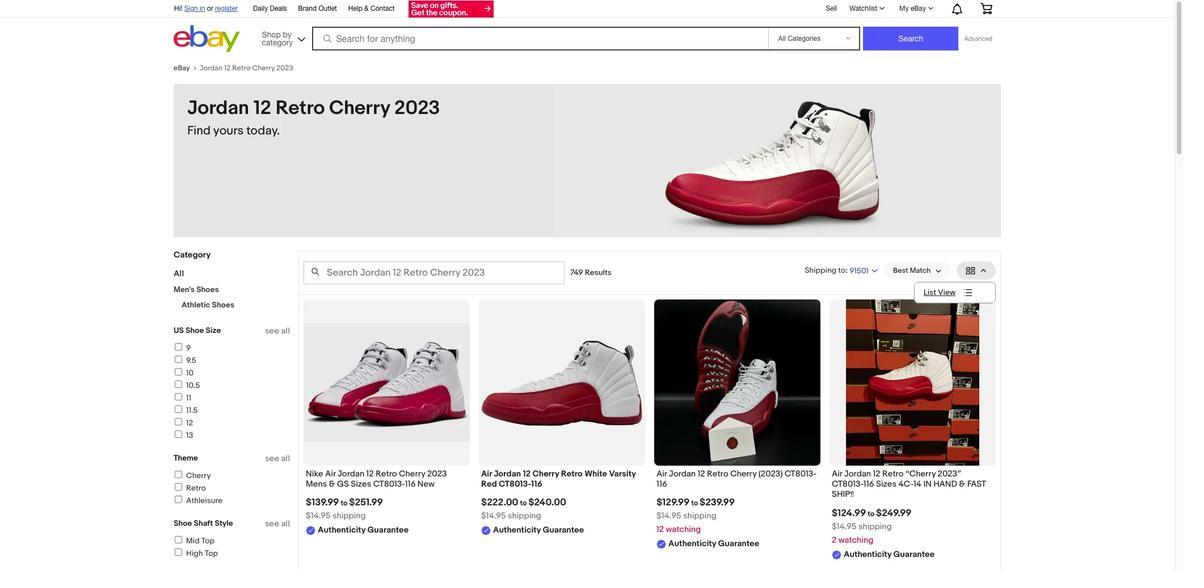 Task type: describe. For each thing, give the bounding box(es) containing it.
best match
[[894, 266, 931, 275]]

11 checkbox
[[175, 393, 182, 401]]

shop by category button
[[257, 25, 308, 50]]

daily
[[253, 5, 268, 12]]

ebay link
[[174, 64, 200, 73]]

Enter your search keyword text field
[[304, 262, 565, 284]]

13
[[186, 431, 193, 441]]

$240.00
[[529, 498, 567, 509]]

high top link
[[173, 549, 218, 559]]

air jordan 12 retro cherry (2023) ct8013-116 image
[[655, 300, 821, 466]]

10.5 link
[[173, 381, 200, 391]]

1 vertical spatial shoe
[[174, 519, 192, 529]]

Mid Top checkbox
[[175, 537, 182, 544]]

all
[[174, 269, 184, 279]]

nike air jordan 12 retro cherry 2023 mens & gs sizes ct8013-116 new
[[306, 469, 447, 490]]

Search for anything text field
[[314, 28, 767, 49]]

to for $239.99
[[692, 499, 698, 508]]

jordan inside nike air jordan 12 retro cherry 2023 mens & gs sizes ct8013-116 new
[[338, 469, 365, 480]]

white
[[585, 469, 607, 480]]

11.5 link
[[173, 406, 198, 416]]

12 inside nike air jordan 12 retro cherry 2023 mens & gs sizes ct8013-116 new
[[367, 469, 374, 480]]

$139.99
[[306, 498, 339, 509]]

$14.95 for $129.99
[[657, 511, 682, 522]]

air jordan 12 retro "cherry 2023" ct8013-116 sizes 4c-14 in hand & fast ship‼️
[[832, 469, 986, 500]]

daily deals link
[[253, 3, 287, 15]]

Athleisure checkbox
[[175, 496, 182, 504]]

12 inside jordan 12 retro cherry 2023 find yours today.
[[254, 97, 271, 120]]

:
[[846, 265, 848, 275]]

air jordan 12 cherry retro white varsity red ct8013-116 image
[[479, 339, 646, 427]]

nike air jordan 12 retro cherry 2023 mens & gs sizes ct8013-116 new image
[[304, 324, 470, 442]]

13 checkbox
[[175, 431, 182, 438]]

$124.99 to $249.99 $14.95 shipping 2 watching
[[832, 508, 912, 546]]

$14.95 for $222.00
[[481, 511, 506, 522]]

nike
[[306, 469, 323, 480]]

9 link
[[173, 343, 191, 353]]

help & contact
[[349, 5, 395, 12]]

none submit inside shop by category banner
[[864, 27, 959, 51]]

us
[[174, 326, 184, 336]]

or
[[207, 5, 213, 12]]

116 inside air jordan 12 retro "cherry 2023" ct8013-116 sizes 4c-14 in hand & fast ship‼️
[[864, 479, 875, 490]]

results
[[585, 268, 612, 278]]

$239.99
[[700, 498, 735, 509]]

air for $124.99
[[832, 469, 843, 480]]

cherry link
[[173, 471, 211, 481]]

9.5 checkbox
[[175, 356, 182, 363]]

top for high top
[[205, 549, 218, 559]]

ship‼️
[[832, 490, 855, 500]]

mid top
[[186, 537, 215, 546]]

in
[[200, 5, 205, 12]]

0 vertical spatial shoes
[[197, 285, 219, 295]]

see all button for style
[[265, 519, 290, 530]]

2023 for jordan 12 retro cherry 2023 find yours today.
[[395, 97, 440, 120]]

116 inside air jordan 12 cherry retro white varsity red ct8013-116
[[531, 479, 543, 490]]

all for size
[[281, 326, 290, 337]]

shipping for $249.99
[[859, 522, 892, 532]]

91501
[[850, 266, 869, 276]]

match
[[910, 266, 931, 275]]

varsity
[[609, 469, 636, 480]]

2023 for jordan 12 retro cherry 2023
[[277, 64, 293, 73]]

my
[[900, 5, 909, 12]]

see all button for size
[[265, 326, 290, 337]]

us shoe size
[[174, 326, 221, 336]]

see for size
[[265, 326, 279, 337]]

air jordan 12 cherry retro white varsity red ct8013-116
[[481, 469, 636, 490]]

help & contact link
[[349, 3, 395, 15]]

shipping
[[805, 265, 837, 275]]

12 right 12 option
[[186, 418, 193, 428]]

cherry inside jordan 12 retro cherry 2023 find yours today.
[[329, 97, 390, 120]]

10.5
[[186, 381, 200, 391]]

men's
[[174, 285, 195, 295]]

daily deals
[[253, 5, 287, 12]]

all for style
[[281, 519, 290, 530]]

authenticity guarantee down $222.00 to $240.00 $14.95 shipping
[[493, 525, 584, 536]]

red
[[481, 479, 497, 490]]

9.5
[[186, 356, 196, 366]]

your shopping cart image
[[981, 3, 994, 14]]

air jordan 12 retro cherry (2023) ct8013- 116 link
[[657, 469, 819, 493]]

view
[[939, 288, 956, 298]]

best match button
[[885, 262, 952, 280]]

cherry inside air jordan 12 cherry retro white varsity red ct8013-116
[[533, 469, 560, 480]]

2023 inside nike air jordan 12 retro cherry 2023 mens & gs sizes ct8013-116 new
[[428, 469, 447, 480]]

to for $249.99
[[868, 510, 875, 519]]

air jordan 12 cherry retro white varsity red ct8013-116 link
[[481, 469, 643, 493]]

2 see all from the top
[[265, 454, 290, 464]]

jordan inside air jordan 12 cherry retro white varsity red ct8013-116
[[494, 469, 521, 480]]

ebay inside account navigation
[[911, 5, 927, 12]]

shipping for $239.99
[[684, 511, 717, 522]]

& inside account navigation
[[365, 5, 369, 12]]

authenticity down $139.99 to $251.99 $14.95 shipping
[[318, 525, 366, 536]]

gs
[[337, 479, 349, 490]]

my ebay
[[900, 5, 927, 12]]

help
[[349, 5, 363, 12]]

list view link
[[915, 283, 996, 303]]

12 inside the air jordan 12 retro cherry (2023) ct8013- 116
[[698, 469, 706, 480]]

top for mid top
[[201, 537, 215, 546]]

retro inside air jordan 12 retro "cherry 2023" ct8013-116 sizes 4c-14 in hand & fast ship‼️
[[883, 469, 904, 480]]

athletic
[[182, 300, 210, 310]]

sell
[[826, 4, 837, 12]]

jordan 12 retro cherry 2023 find yours today.
[[187, 97, 440, 139]]

retro inside air jordan 12 cherry retro white varsity red ct8013-116
[[561, 469, 583, 480]]

12 inside air jordan 12 cherry retro white varsity red ct8013-116
[[523, 469, 531, 480]]

air jordan 12 retro "cherry 2023" ct8013-116 sizes 4c-14 in hand & fast ship‼️ image
[[847, 300, 980, 466]]

list view
[[924, 288, 956, 298]]

advanced
[[965, 35, 993, 42]]

shop by category
[[262, 30, 293, 47]]

2 all from the top
[[281, 454, 290, 464]]

shipping for $240.00
[[508, 511, 542, 522]]

cherry inside the air jordan 12 retro cherry (2023) ct8013- 116
[[731, 469, 757, 480]]

to for $240.00
[[520, 499, 527, 508]]

12 checkbox
[[175, 418, 182, 426]]

$222.00 to $240.00 $14.95 shipping
[[481, 498, 567, 522]]

10 link
[[173, 368, 194, 378]]

brand
[[298, 5, 317, 12]]

9
[[186, 343, 191, 353]]

0 vertical spatial shoe
[[186, 326, 204, 336]]

athleisure
[[186, 496, 223, 506]]

shop by category banner
[[168, 0, 1002, 55]]

yours
[[213, 124, 244, 139]]

jordan 12 retro cherry 2023
[[200, 64, 293, 73]]

mid top link
[[173, 537, 215, 546]]

watchlist link
[[844, 2, 890, 15]]

shipping to : 91501
[[805, 265, 869, 276]]

12 inside air jordan 12 retro "cherry 2023" ct8013-116 sizes 4c-14 in hand & fast ship‼️
[[873, 469, 881, 480]]

Cherry checkbox
[[175, 471, 182, 479]]

all link
[[174, 269, 184, 279]]

$139.99 to $251.99 $14.95 shipping
[[306, 498, 383, 522]]

sign
[[184, 5, 198, 12]]

all men's shoes athletic shoes
[[174, 269, 235, 310]]



Task type: locate. For each thing, give the bounding box(es) containing it.
nike air jordan 12 retro cherry 2023 mens & gs sizes ct8013-116 new link
[[306, 469, 468, 493]]

view: gallery view image
[[966, 265, 987, 277]]

watching right 2
[[839, 535, 874, 546]]

1 vertical spatial 2023
[[395, 97, 440, 120]]

2 116 from the left
[[531, 479, 543, 490]]

1 vertical spatial top
[[205, 549, 218, 559]]

brand outlet link
[[298, 3, 337, 15]]

see
[[265, 326, 279, 337], [265, 454, 279, 464], [265, 519, 279, 530]]

air for $129.99
[[657, 469, 667, 480]]

1 see all from the top
[[265, 326, 290, 337]]

2 air from the left
[[481, 469, 492, 480]]

today.
[[247, 124, 280, 139]]

0 vertical spatial see all
[[265, 326, 290, 337]]

contact
[[371, 5, 395, 12]]

1 vertical spatial shoes
[[212, 300, 235, 310]]

shoe right us
[[186, 326, 204, 336]]

retro inside nike air jordan 12 retro cherry 2023 mens & gs sizes ct8013-116 new
[[376, 469, 397, 480]]

12 link
[[173, 418, 193, 428]]

1 horizontal spatial ebay
[[911, 5, 927, 12]]

jordan inside air jordan 12 retro "cherry 2023" ct8013-116 sizes 4c-14 in hand & fast ship‼️
[[845, 469, 872, 480]]

to down gs
[[341, 499, 348, 508]]

watching
[[666, 525, 701, 536], [839, 535, 874, 546]]

new
[[418, 479, 435, 490]]

authenticity down $129.99 to $239.99 $14.95 shipping 12 watching
[[669, 539, 717, 550]]

shipping down $239.99
[[684, 511, 717, 522]]

11.5
[[186, 406, 198, 416]]

12 down $129.99
[[657, 525, 664, 536]]

see all for size
[[265, 326, 290, 337]]

list
[[924, 288, 937, 298]]

12 right ebay link
[[224, 64, 231, 73]]

12 inside $129.99 to $239.99 $14.95 shipping 12 watching
[[657, 525, 664, 536]]

116 left new
[[405, 479, 416, 490]]

3 see all button from the top
[[265, 519, 290, 530]]

0 vertical spatial ebay
[[911, 5, 927, 12]]

watchlist
[[850, 5, 878, 12]]

shipping for $251.99
[[333, 511, 366, 522]]

2 see from the top
[[265, 454, 279, 464]]

size
[[206, 326, 221, 336]]

1 vertical spatial see all button
[[265, 454, 290, 464]]

2 sizes from the left
[[877, 479, 897, 490]]

749
[[571, 268, 583, 278]]

$14.95 down the $222.00 at the bottom left
[[481, 511, 506, 522]]

shoes right athletic
[[212, 300, 235, 310]]

shipping inside $129.99 to $239.99 $14.95 shipping 12 watching
[[684, 511, 717, 522]]

1 see all button from the top
[[265, 326, 290, 337]]

2
[[832, 535, 837, 546]]

my ebay link
[[894, 2, 939, 15]]

account navigation
[[168, 0, 1002, 19]]

$14.95 down $139.99
[[306, 511, 331, 522]]

$14.95 inside $129.99 to $239.99 $14.95 shipping 12 watching
[[657, 511, 682, 522]]

0 vertical spatial 2023
[[277, 64, 293, 73]]

to inside $222.00 to $240.00 $14.95 shipping
[[520, 499, 527, 508]]

see all for style
[[265, 519, 290, 530]]

1 116 from the left
[[405, 479, 416, 490]]

air jordan 12 retro cherry (2023) ct8013- 116
[[657, 469, 817, 490]]

jordan inside jordan 12 retro cherry 2023 find yours today.
[[187, 97, 249, 120]]

"cherry
[[906, 469, 936, 480]]

register
[[215, 5, 238, 12]]

2 horizontal spatial &
[[960, 479, 966, 490]]

retro inside jordan 12 retro cherry 2023 find yours today.
[[276, 97, 325, 120]]

air inside air jordan 12 cherry retro white varsity red ct8013-116
[[481, 469, 492, 480]]

mid
[[186, 537, 200, 546]]

High Top checkbox
[[175, 549, 182, 556]]

3 air from the left
[[657, 469, 667, 480]]

0 horizontal spatial ebay
[[174, 64, 190, 73]]

& left fast
[[960, 479, 966, 490]]

air jordan 12 retro "cherry 2023" ct8013-116 sizes 4c-14 in hand & fast ship‼️ link
[[832, 469, 994, 503]]

12 up $240.00
[[523, 469, 531, 480]]

air right nike
[[325, 469, 336, 480]]

mens
[[306, 479, 327, 490]]

2 vertical spatial see all button
[[265, 519, 290, 530]]

watching inside $129.99 to $239.99 $14.95 shipping 12 watching
[[666, 525, 701, 536]]

top down mid top
[[205, 549, 218, 559]]

shoe
[[186, 326, 204, 336], [174, 519, 192, 529]]

12 left 4c- at the bottom right of page
[[873, 469, 881, 480]]

shoes up athletic
[[197, 285, 219, 295]]

116 inside nike air jordan 12 retro cherry 2023 mens & gs sizes ct8013-116 new
[[405, 479, 416, 490]]

sizes inside air jordan 12 retro "cherry 2023" ct8013-116 sizes 4c-14 in hand & fast ship‼️
[[877, 479, 897, 490]]

0 vertical spatial see all button
[[265, 326, 290, 337]]

1 all from the top
[[281, 326, 290, 337]]

watching down $129.99
[[666, 525, 701, 536]]

ct8013- up "$124.99"
[[832, 479, 864, 490]]

1 see from the top
[[265, 326, 279, 337]]

deals
[[270, 5, 287, 12]]

$14.95 inside $139.99 to $251.99 $14.95 shipping
[[306, 511, 331, 522]]

get the coupon image
[[409, 1, 494, 18]]

9 checkbox
[[175, 343, 182, 351]]

sizes left 4c- at the bottom right of page
[[877, 479, 897, 490]]

authenticity down $124.99 to $249.99 $14.95 shipping 2 watching
[[844, 549, 892, 560]]

guarantee down $251.99
[[368, 525, 409, 536]]

$129.99 to $239.99 $14.95 shipping 12 watching
[[657, 498, 735, 536]]

0 horizontal spatial watching
[[666, 525, 701, 536]]

authenticity guarantee down $124.99 to $249.99 $14.95 shipping 2 watching
[[844, 549, 935, 560]]

116 up $129.99
[[657, 479, 668, 490]]

10
[[186, 368, 194, 378]]

0 horizontal spatial sizes
[[351, 479, 372, 490]]

guarantee down $239.99
[[719, 539, 760, 550]]

116 right ship‼️
[[864, 479, 875, 490]]

4 116 from the left
[[864, 479, 875, 490]]

to inside shipping to : 91501
[[839, 265, 846, 275]]

best
[[894, 266, 909, 275]]

shipping inside $222.00 to $240.00 $14.95 shipping
[[508, 511, 542, 522]]

in
[[924, 479, 932, 490]]

$14.95 inside $124.99 to $249.99 $14.95 shipping 2 watching
[[832, 522, 857, 532]]

$249.99
[[877, 508, 912, 519]]

None submit
[[864, 27, 959, 51]]

shipping
[[333, 511, 366, 522], [508, 511, 542, 522], [684, 511, 717, 522], [859, 522, 892, 532]]

12 up $239.99
[[698, 469, 706, 480]]

air up the $222.00 at the bottom left
[[481, 469, 492, 480]]

0 horizontal spatial &
[[329, 479, 335, 490]]

1 horizontal spatial watching
[[839, 535, 874, 546]]

air up ship‼️
[[832, 469, 843, 480]]

ct8013- inside the air jordan 12 retro cherry (2023) ct8013- 116
[[785, 469, 817, 480]]

$14.95 down $129.99
[[657, 511, 682, 522]]

2023 inside jordan 12 retro cherry 2023 find yours today.
[[395, 97, 440, 120]]

4c-
[[899, 479, 914, 490]]

theme
[[174, 454, 198, 463]]

watching for $129.99
[[666, 525, 701, 536]]

$222.00
[[481, 498, 519, 509]]

1 horizontal spatial sizes
[[877, 479, 897, 490]]

guarantee
[[368, 525, 409, 536], [543, 525, 584, 536], [719, 539, 760, 550], [894, 549, 935, 560]]

find
[[187, 124, 211, 139]]

$129.99
[[657, 498, 690, 509]]

116 up $240.00
[[531, 479, 543, 490]]

1 vertical spatial see all
[[265, 454, 290, 464]]

13 link
[[173, 431, 193, 441]]

2 see all button from the top
[[265, 454, 290, 464]]

10.5 checkbox
[[175, 381, 182, 388]]

jordan
[[200, 64, 223, 73], [187, 97, 249, 120], [338, 469, 365, 480], [494, 469, 521, 480], [669, 469, 696, 480], [845, 469, 872, 480]]

2 vertical spatial 2023
[[428, 469, 447, 480]]

1 vertical spatial ebay
[[174, 64, 190, 73]]

10 checkbox
[[175, 368, 182, 376]]

14
[[914, 479, 922, 490]]

to right the $222.00 at the bottom left
[[520, 499, 527, 508]]

3 all from the top
[[281, 519, 290, 530]]

watching for $124.99
[[839, 535, 874, 546]]

category
[[262, 38, 293, 47]]

ct8013- inside nike air jordan 12 retro cherry 2023 mens & gs sizes ct8013-116 new
[[373, 479, 405, 490]]

shaft
[[194, 519, 213, 529]]

1 sizes from the left
[[351, 479, 372, 490]]

shipping inside $139.99 to $251.99 $14.95 shipping
[[333, 511, 366, 522]]

1 horizontal spatial &
[[365, 5, 369, 12]]

sizes inside nike air jordan 12 retro cherry 2023 mens & gs sizes ct8013-116 new
[[351, 479, 372, 490]]

2023"
[[938, 469, 962, 480]]

authenticity down $222.00 to $240.00 $14.95 shipping
[[493, 525, 541, 536]]

shipping down $249.99
[[859, 522, 892, 532]]

& left gs
[[329, 479, 335, 490]]

ct8013- up the $222.00 at the bottom left
[[499, 479, 531, 490]]

& inside air jordan 12 retro "cherry 2023" ct8013-116 sizes 4c-14 in hand & fast ship‼️
[[960, 479, 966, 490]]

high
[[186, 549, 203, 559]]

2 vertical spatial see
[[265, 519, 279, 530]]

$251.99
[[349, 498, 383, 509]]

ct8013- inside air jordan 12 retro "cherry 2023" ct8013-116 sizes 4c-14 in hand & fast ship‼️
[[832, 479, 864, 490]]

retro link
[[173, 484, 206, 493]]

shipping down $240.00
[[508, 511, 542, 522]]

11.5 checkbox
[[175, 406, 182, 413]]

by
[[283, 30, 292, 39]]

high top
[[186, 549, 218, 559]]

2 vertical spatial all
[[281, 519, 290, 530]]

12 up today.
[[254, 97, 271, 120]]

$14.95 down "$124.99"
[[832, 522, 857, 532]]

3 see from the top
[[265, 519, 279, 530]]

hi! sign in or register
[[174, 5, 238, 12]]

& right help
[[365, 5, 369, 12]]

9.5 link
[[173, 356, 196, 366]]

to left '91501'
[[839, 265, 846, 275]]

$14.95
[[306, 511, 331, 522], [481, 511, 506, 522], [657, 511, 682, 522], [832, 522, 857, 532]]

sell link
[[821, 4, 843, 12]]

&
[[365, 5, 369, 12], [329, 479, 335, 490], [960, 479, 966, 490]]

cherry inside nike air jordan 12 retro cherry 2023 mens & gs sizes ct8013-116 new
[[399, 469, 426, 480]]

to inside $139.99 to $251.99 $14.95 shipping
[[341, 499, 348, 508]]

ct8013- right (2023) at right bottom
[[785, 469, 817, 480]]

to for :
[[839, 265, 846, 275]]

shoes
[[197, 285, 219, 295], [212, 300, 235, 310]]

$14.95 for $124.99
[[832, 522, 857, 532]]

11
[[186, 393, 192, 403]]

authenticity guarantee down $251.99
[[318, 525, 409, 536]]

0 vertical spatial see
[[265, 326, 279, 337]]

Retro checkbox
[[175, 484, 182, 491]]

$14.95 for $139.99
[[306, 511, 331, 522]]

0 vertical spatial top
[[201, 537, 215, 546]]

shoe up mid top option
[[174, 519, 192, 529]]

1 vertical spatial see
[[265, 454, 279, 464]]

guarantee down $240.00
[[543, 525, 584, 536]]

air inside air jordan 12 retro "cherry 2023" ct8013-116 sizes 4c-14 in hand & fast ship‼️
[[832, 469, 843, 480]]

11 link
[[173, 393, 192, 403]]

12 right gs
[[367, 469, 374, 480]]

to for $251.99
[[341, 499, 348, 508]]

shop
[[262, 30, 281, 39]]

air for $222.00
[[481, 469, 492, 480]]

116 inside the air jordan 12 retro cherry (2023) ct8013- 116
[[657, 479, 668, 490]]

see for style
[[265, 519, 279, 530]]

0 vertical spatial all
[[281, 326, 290, 337]]

top up high top
[[201, 537, 215, 546]]

guarantee down $249.99
[[894, 549, 935, 560]]

& inside nike air jordan 12 retro cherry 2023 mens & gs sizes ct8013-116 new
[[329, 479, 335, 490]]

to inside $129.99 to $239.99 $14.95 shipping 12 watching
[[692, 499, 698, 508]]

to right "$124.99"
[[868, 510, 875, 519]]

outlet
[[319, 5, 337, 12]]

hand
[[934, 479, 958, 490]]

to right $129.99
[[692, 499, 698, 508]]

to inside $124.99 to $249.99 $14.95 shipping 2 watching
[[868, 510, 875, 519]]

register link
[[215, 5, 238, 12]]

style
[[215, 519, 233, 529]]

sizes right gs
[[351, 479, 372, 490]]

all
[[281, 326, 290, 337], [281, 454, 290, 464], [281, 519, 290, 530]]

3 see all from the top
[[265, 519, 290, 530]]

authenticity guarantee down $129.99 to $239.99 $14.95 shipping 12 watching
[[669, 539, 760, 550]]

athleisure link
[[173, 496, 223, 506]]

retro inside the air jordan 12 retro cherry (2023) ct8013- 116
[[707, 469, 729, 480]]

air inside nike air jordan 12 retro cherry 2023 mens & gs sizes ct8013-116 new
[[325, 469, 336, 480]]

2 vertical spatial see all
[[265, 519, 290, 530]]

shipping down $251.99
[[333, 511, 366, 522]]

shipping inside $124.99 to $249.99 $14.95 shipping 2 watching
[[859, 522, 892, 532]]

ct8013- up $251.99
[[373, 479, 405, 490]]

116
[[405, 479, 416, 490], [531, 479, 543, 490], [657, 479, 668, 490], [864, 479, 875, 490]]

3 116 from the left
[[657, 479, 668, 490]]

1 air from the left
[[325, 469, 336, 480]]

air up $129.99
[[657, 469, 667, 480]]

jordan inside the air jordan 12 retro cherry (2023) ct8013- 116
[[669, 469, 696, 480]]

see all
[[265, 326, 290, 337], [265, 454, 290, 464], [265, 519, 290, 530]]

4 air from the left
[[832, 469, 843, 480]]

authenticity
[[318, 525, 366, 536], [493, 525, 541, 536], [669, 539, 717, 550], [844, 549, 892, 560]]

watching inside $124.99 to $249.99 $14.95 shipping 2 watching
[[839, 535, 874, 546]]

advanced link
[[959, 27, 999, 50]]

ct8013- inside air jordan 12 cherry retro white varsity red ct8013-116
[[499, 479, 531, 490]]

air inside the air jordan 12 retro cherry (2023) ct8013- 116
[[657, 469, 667, 480]]

see all button
[[265, 326, 290, 337], [265, 454, 290, 464], [265, 519, 290, 530]]

1 vertical spatial all
[[281, 454, 290, 464]]

$14.95 inside $222.00 to $240.00 $14.95 shipping
[[481, 511, 506, 522]]

cherry
[[252, 64, 275, 73], [329, 97, 390, 120], [399, 469, 426, 480], [533, 469, 560, 480], [731, 469, 757, 480], [186, 471, 211, 481]]

$124.99
[[832, 508, 867, 519]]



Task type: vqa. For each thing, say whether or not it's contained in the screenshot.
"selling" in the YOU CAN SET UP A PREFERRED PAYMENT METHOD SO SELLING COSTS ARE CHARGED TO THE PAYMENT METHOD OF YOUR CHOICE.
no



